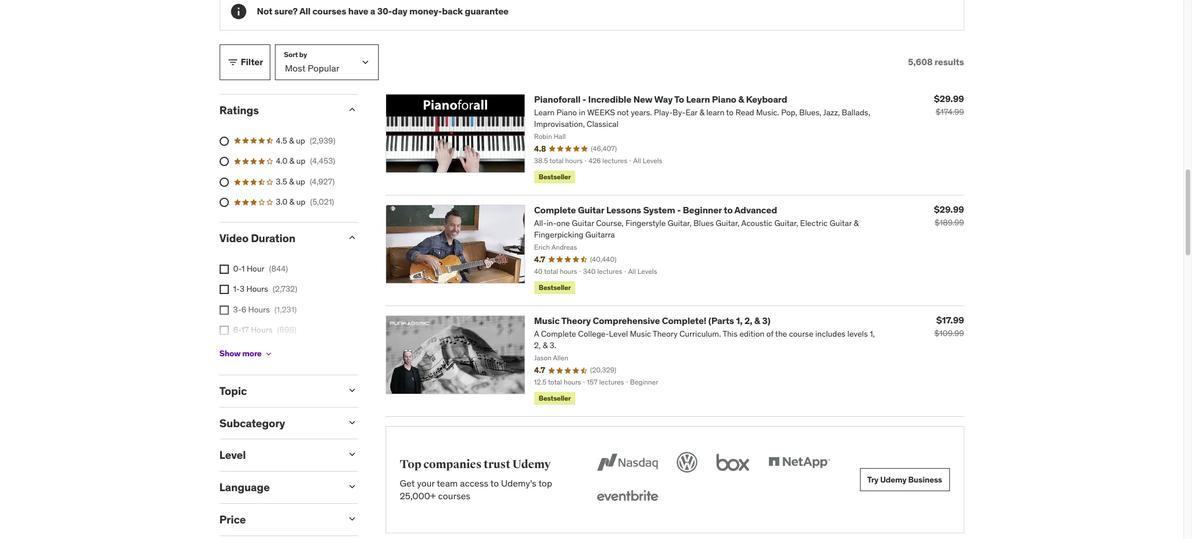 Task type: locate. For each thing, give the bounding box(es) containing it.
udemy inside top companies trust udemy get your team access to udemy's top 25,000+ courses
[[513, 457, 551, 472]]

level
[[219, 448, 246, 462]]

0 vertical spatial to
[[724, 204, 733, 216]]

courses
[[313, 5, 346, 17], [438, 490, 471, 502]]

music
[[534, 315, 560, 327]]

theory
[[562, 315, 591, 327]]

small image
[[227, 56, 239, 68], [346, 232, 358, 243], [346, 385, 358, 396], [346, 417, 358, 428], [346, 513, 358, 525]]

xsmall image for 0-
[[219, 265, 229, 274]]

duration
[[251, 231, 296, 245]]

1 vertical spatial to
[[491, 477, 499, 489]]

1 $29.99 from the top
[[935, 93, 965, 104]]

0 vertical spatial udemy
[[513, 457, 551, 472]]

& right the 4.0
[[290, 156, 295, 166]]

2,
[[745, 315, 753, 327]]

way
[[655, 93, 673, 105]]

xsmall image inside "show more" button
[[264, 349, 273, 359]]

&
[[739, 93, 745, 105], [289, 135, 294, 146], [290, 156, 295, 166], [289, 176, 294, 187], [290, 197, 295, 207], [755, 315, 761, 327]]

volkswagen image
[[675, 450, 700, 475]]

complete
[[534, 204, 576, 216]]

up for 3.5 & up
[[296, 176, 305, 187]]

subcategory
[[219, 416, 285, 430]]

udemy right try
[[881, 475, 907, 485]]

- right the system
[[678, 204, 681, 216]]

show more
[[219, 349, 262, 359]]

eventbrite image
[[594, 485, 661, 510]]

5,608
[[909, 56, 933, 68]]

6
[[241, 304, 246, 315]]

back
[[442, 5, 463, 17]]

$29.99 for complete guitar lessons system - beginner to advanced
[[935, 204, 965, 215]]

pianoforall
[[534, 93, 581, 105]]

2 $29.99 from the top
[[935, 204, 965, 215]]

3.0
[[276, 197, 288, 207]]

1 horizontal spatial courses
[[438, 490, 471, 502]]

hours for 6-17 hours
[[251, 325, 273, 335]]

$189.99
[[935, 217, 965, 228]]

incredible
[[589, 93, 632, 105]]

up for 4.0 & up
[[297, 156, 306, 166]]

up right 3.0
[[297, 197, 306, 207]]

hours for 1-3 hours
[[247, 284, 268, 294]]

0 horizontal spatial udemy
[[513, 457, 551, 472]]

0 horizontal spatial -
[[583, 93, 587, 105]]

1 vertical spatial $29.99
[[935, 204, 965, 215]]

17+ hours
[[233, 346, 270, 356]]

0 vertical spatial -
[[583, 93, 587, 105]]

sure?
[[274, 5, 298, 17]]

show more button
[[219, 342, 273, 366]]

& for 4.5 & up (2,939)
[[289, 135, 294, 146]]

ratings button
[[219, 103, 337, 117]]

to
[[724, 204, 733, 216], [491, 477, 499, 489]]

& right 3.5
[[289, 176, 294, 187]]

3 small image from the top
[[346, 481, 358, 493]]

(2,939)
[[310, 135, 336, 146]]

language button
[[219, 481, 337, 494]]

team
[[437, 477, 458, 489]]

courses down team
[[438, 490, 471, 502]]

udemy up udemy's
[[513, 457, 551, 472]]

xsmall image left 0-
[[219, 265, 229, 274]]

1 horizontal spatial udemy
[[881, 475, 907, 485]]

& right 3.0
[[290, 197, 295, 207]]

xsmall image
[[219, 265, 229, 274], [219, 306, 229, 315], [219, 326, 229, 335], [264, 349, 273, 359]]

video duration button
[[219, 231, 337, 245]]

-
[[583, 93, 587, 105], [678, 204, 681, 216]]

lessons
[[607, 204, 642, 216]]

advanced
[[735, 204, 778, 216]]

topic
[[219, 384, 247, 398]]

filter
[[241, 56, 263, 68]]

$29.99 up the $189.99 in the right top of the page
[[935, 204, 965, 215]]

guarantee
[[465, 5, 509, 17]]

xsmall image left 6- on the bottom left
[[219, 326, 229, 335]]

4.5
[[276, 135, 287, 146]]

& for 3.5 & up (4,927)
[[289, 176, 294, 187]]

$17.99
[[937, 314, 965, 326]]

udemy
[[513, 457, 551, 472], [881, 475, 907, 485]]

nasdaq image
[[594, 450, 661, 475]]

3
[[240, 284, 245, 294]]

0 vertical spatial $29.99
[[935, 93, 965, 104]]

small image
[[346, 104, 358, 115], [346, 449, 358, 460], [346, 481, 358, 493]]

$29.99 $189.99
[[935, 204, 965, 228]]

30-
[[377, 5, 392, 17]]

xsmall image left 3-
[[219, 306, 229, 315]]

xsmall image for 3-
[[219, 306, 229, 315]]

money-
[[410, 5, 442, 17]]

$29.99 up $174.99
[[935, 93, 965, 104]]

small image for language
[[346, 481, 358, 493]]

1 vertical spatial small image
[[346, 449, 358, 460]]

up right 4.5
[[296, 135, 305, 146]]

pianoforall - incredible new way to learn piano & keyboard
[[534, 93, 788, 105]]

small image for ratings
[[346, 104, 358, 115]]

& right 4.5
[[289, 135, 294, 146]]

up
[[296, 135, 305, 146], [297, 156, 306, 166], [296, 176, 305, 187], [297, 197, 306, 207]]

udemy's
[[501, 477, 537, 489]]

hours right 17
[[251, 325, 273, 335]]

courses right "all"
[[313, 5, 346, 17]]

$29.99
[[935, 93, 965, 104], [935, 204, 965, 215]]

to right beginner
[[724, 204, 733, 216]]

3-
[[233, 304, 241, 315]]

up right the 4.0
[[297, 156, 306, 166]]

(parts
[[709, 315, 735, 327]]

price button
[[219, 513, 337, 527]]

(1,231)
[[275, 304, 297, 315]]

hours right '6'
[[248, 304, 270, 315]]

small image inside filter button
[[227, 56, 239, 68]]

system
[[644, 204, 676, 216]]

hours
[[247, 284, 268, 294], [248, 304, 270, 315], [251, 325, 273, 335], [248, 346, 270, 356]]

2 small image from the top
[[346, 449, 358, 460]]

learn
[[687, 93, 710, 105]]

xsmall image right more
[[264, 349, 273, 359]]

0 vertical spatial small image
[[346, 104, 358, 115]]

5,608 results
[[909, 56, 965, 68]]

- left incredible
[[583, 93, 587, 105]]

to down the trust
[[491, 477, 499, 489]]

complete!
[[662, 315, 707, 327]]

0 horizontal spatial to
[[491, 477, 499, 489]]

comprehensive
[[593, 315, 660, 327]]

up right 3.5
[[296, 176, 305, 187]]

6-17 hours (696)
[[233, 325, 297, 335]]

0 vertical spatial courses
[[313, 5, 346, 17]]

1 horizontal spatial -
[[678, 204, 681, 216]]

hour
[[247, 263, 265, 274]]

2 vertical spatial small image
[[346, 481, 358, 493]]

hours right 3 on the left
[[247, 284, 268, 294]]

to
[[675, 93, 685, 105]]

more
[[242, 349, 262, 359]]

pianoforall - incredible new way to learn piano & keyboard link
[[534, 93, 788, 105]]

small image for level
[[346, 449, 358, 460]]

up for 4.5 & up
[[296, 135, 305, 146]]

trust
[[484, 457, 511, 472]]

companies
[[424, 457, 482, 472]]

(696)
[[277, 325, 297, 335]]

1 small image from the top
[[346, 104, 358, 115]]

1 vertical spatial courses
[[438, 490, 471, 502]]

1 horizontal spatial to
[[724, 204, 733, 216]]

& for 3.0 & up (5,021)
[[290, 197, 295, 207]]



Task type: vqa. For each thing, say whether or not it's contained in the screenshot.
FILM, at the left bottom of the page
no



Task type: describe. For each thing, give the bounding box(es) containing it.
4.0 & up (4,453)
[[276, 156, 335, 166]]

0-
[[233, 263, 242, 274]]

up for 3.0 & up
[[297, 197, 306, 207]]

xsmall image for 6-
[[219, 326, 229, 335]]

17
[[241, 325, 249, 335]]

(4,453)
[[310, 156, 335, 166]]

5,608 results status
[[909, 56, 965, 68]]

0 horizontal spatial courses
[[313, 5, 346, 17]]

results
[[935, 56, 965, 68]]

1,
[[736, 315, 743, 327]]

access
[[460, 477, 489, 489]]

not sure? all courses have a 30-day money-back guarantee
[[257, 5, 509, 17]]

1-
[[233, 284, 240, 294]]

a
[[370, 5, 376, 17]]

topic button
[[219, 384, 337, 398]]

music theory comprehensive complete! (parts 1, 2, & 3)
[[534, 315, 771, 327]]

(4,927)
[[310, 176, 335, 187]]

small image for video duration
[[346, 232, 358, 243]]

top companies trust udemy get your team access to udemy's top 25,000+ courses
[[400, 457, 553, 502]]

3.0 & up (5,021)
[[276, 197, 334, 207]]

top
[[539, 477, 553, 489]]

video
[[219, 231, 249, 245]]

new
[[634, 93, 653, 105]]

price
[[219, 513, 246, 527]]

$29.99 $174.99
[[935, 93, 965, 117]]

$174.99
[[936, 107, 965, 117]]

complete guitar lessons system - beginner to advanced
[[534, 204, 778, 216]]

(2,732)
[[273, 284, 297, 294]]

(844)
[[269, 263, 288, 274]]

to inside top companies trust udemy get your team access to udemy's top 25,000+ courses
[[491, 477, 499, 489]]

subcategory button
[[219, 416, 337, 430]]

try udemy business
[[868, 475, 943, 485]]

small image for price
[[346, 513, 358, 525]]

beginner
[[683, 204, 722, 216]]

keyboard
[[747, 93, 788, 105]]

all
[[300, 5, 311, 17]]

3-6 hours (1,231)
[[233, 304, 297, 315]]

25,000+
[[400, 490, 436, 502]]

4.0
[[276, 156, 288, 166]]

complete guitar lessons system - beginner to advanced link
[[534, 204, 778, 216]]

piano
[[712, 93, 737, 105]]

$17.99 $109.99
[[935, 314, 965, 339]]

& for 4.0 & up (4,453)
[[290, 156, 295, 166]]

1
[[242, 263, 245, 274]]

3.5 & up (4,927)
[[276, 176, 335, 187]]

hours for 3-6 hours
[[248, 304, 270, 315]]

1 vertical spatial udemy
[[881, 475, 907, 485]]

0-1 hour (844)
[[233, 263, 288, 274]]

$109.99
[[935, 328, 965, 339]]

& right 2,
[[755, 315, 761, 327]]

get
[[400, 477, 415, 489]]

language
[[219, 481, 270, 494]]

xsmall image
[[219, 285, 229, 294]]

17+
[[233, 346, 246, 356]]

level button
[[219, 448, 337, 462]]

filter button
[[219, 44, 271, 80]]

1-3 hours (2,732)
[[233, 284, 297, 294]]

1 vertical spatial -
[[678, 204, 681, 216]]

& right piano
[[739, 93, 745, 105]]

try
[[868, 475, 879, 485]]

$29.99 for pianoforall - incredible new way to learn piano & keyboard
[[935, 93, 965, 104]]

guitar
[[578, 204, 605, 216]]

3)
[[763, 315, 771, 327]]

top
[[400, 457, 422, 472]]

business
[[909, 475, 943, 485]]

try udemy business link
[[860, 468, 950, 492]]

6-
[[233, 325, 241, 335]]

small image for subcategory
[[346, 417, 358, 428]]

netapp image
[[766, 450, 833, 475]]

box image
[[714, 450, 752, 475]]

hours right '17+'
[[248, 346, 270, 356]]

not
[[257, 5, 273, 17]]

courses inside top companies trust udemy get your team access to udemy's top 25,000+ courses
[[438, 490, 471, 502]]

music theory comprehensive complete! (parts 1, 2, & 3) link
[[534, 315, 771, 327]]

have
[[348, 5, 369, 17]]

(5,021)
[[310, 197, 334, 207]]

day
[[392, 5, 408, 17]]

small image for topic
[[346, 385, 358, 396]]

video duration
[[219, 231, 296, 245]]

ratings
[[219, 103, 259, 117]]



